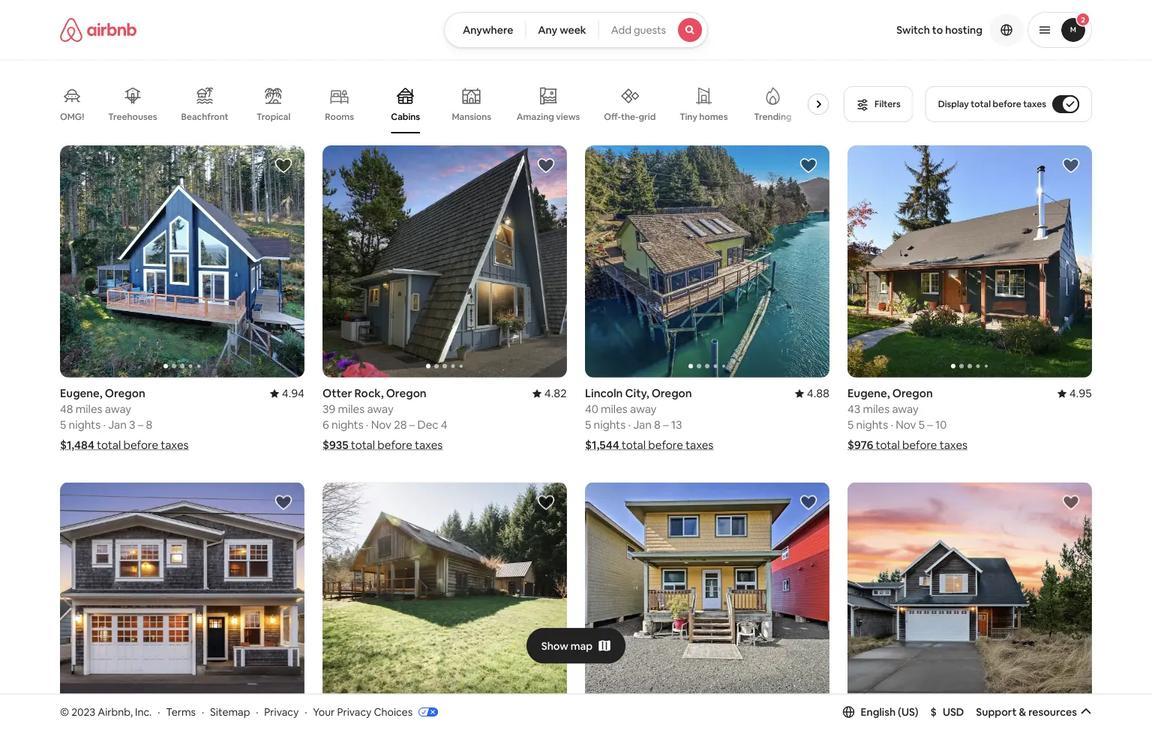 Task type: describe. For each thing, give the bounding box(es) containing it.
beachfront
[[181, 111, 229, 123]]

terms · sitemap · privacy ·
[[166, 706, 307, 719]]

43
[[848, 402, 861, 417]]

· left privacy "link"
[[256, 706, 258, 719]]

nights inside lincoln city, oregon 40 miles away 5 nights · jan 8 – 13 $1,544 total before taxes
[[594, 418, 626, 433]]

oregon inside eugene, oregon 43 miles away 5 nights · nov 5 – 10 $976 total before taxes
[[893, 387, 933, 401]]

treehouses
[[108, 111, 157, 123]]

before inside eugene, oregon 48 miles away 5 nights · jan 3 – 8 $1,484 total before taxes
[[123, 438, 158, 453]]

taxes inside button
[[1023, 98, 1047, 110]]

$976
[[848, 438, 874, 453]]

$
[[931, 706, 937, 719]]

omg!
[[60, 111, 84, 123]]

– inside lincoln city, oregon 40 miles away 5 nights · jan 8 – 13 $1,544 total before taxes
[[663, 418, 669, 433]]

any week button
[[525, 12, 599, 48]]

add to wishlist: otter rock, oregon image
[[537, 157, 555, 175]]

4.94
[[282, 387, 305, 401]]

airbnb,
[[98, 706, 133, 719]]

lincoln city, oregon 40 miles away 5 nights · jan 8 – 13 $1,544 total before taxes
[[585, 387, 714, 453]]

$1,544
[[585, 438, 619, 453]]

tiny
[[680, 111, 697, 123]]

away inside eugene, oregon 48 miles away 5 nights · jan 3 – 8 $1,484 total before taxes
[[105, 402, 131, 417]]

8 inside lincoln city, oregon 40 miles away 5 nights · jan 8 – 13 $1,544 total before taxes
[[654, 418, 661, 433]]

add to wishlist: waldport, oregon image
[[800, 494, 818, 512]]

homes
[[699, 111, 728, 123]]

switch to hosting link
[[888, 14, 992, 46]]

trending
[[754, 111, 792, 123]]

guests
[[634, 23, 666, 37]]

privacy link
[[264, 706, 299, 719]]

inc.
[[135, 706, 152, 719]]

nights inside eugene, oregon 43 miles away 5 nights · nov 5 – 10 $976 total before taxes
[[856, 418, 888, 433]]

· inside eugene, oregon 43 miles away 5 nights · nov 5 – 10 $976 total before taxes
[[891, 418, 893, 433]]

hosting
[[945, 23, 983, 37]]

39
[[323, 402, 335, 417]]

terms link
[[166, 706, 196, 719]]

5 inside eugene, oregon 48 miles away 5 nights · jan 3 – 8 $1,484 total before taxes
[[60, 418, 66, 433]]

$935
[[323, 438, 349, 453]]

support & resources button
[[976, 706, 1092, 719]]

4.88
[[807, 387, 830, 401]]

anywhere
[[463, 23, 513, 37]]

4.82
[[545, 387, 567, 401]]

– inside eugene, oregon 48 miles away 5 nights · jan 3 – 8 $1,484 total before taxes
[[138, 418, 143, 433]]

sitemap
[[210, 706, 250, 719]]

lincoln
[[585, 387, 623, 401]]

show map
[[541, 640, 593, 653]]

total inside eugene, oregon 43 miles away 5 nights · nov 5 – 10 $976 total before taxes
[[876, 438, 900, 453]]

week
[[560, 23, 586, 37]]

away inside otter rock, oregon 39 miles away 6 nights · nov 28 – dec 4 $935 total before taxes
[[367, 402, 394, 417]]

your
[[313, 706, 335, 719]]

add to wishlist: newberg, oregon image
[[537, 494, 555, 512]]

$ usd
[[931, 706, 964, 719]]

english (us) button
[[843, 706, 919, 719]]

english
[[861, 706, 896, 719]]

· right the terms link
[[202, 706, 204, 719]]

tropical
[[257, 111, 291, 123]]

oregon inside eugene, oregon 48 miles away 5 nights · jan 3 – 8 $1,484 total before taxes
[[105, 387, 145, 401]]

©
[[60, 706, 69, 719]]

off-the-grid
[[604, 111, 656, 122]]

13
[[671, 418, 682, 433]]

4.95
[[1070, 387, 1092, 401]]

rooms
[[325, 111, 354, 123]]

eugene, for 43
[[848, 387, 890, 401]]

filters
[[875, 98, 901, 110]]

show map button
[[526, 628, 626, 664]]

40
[[585, 402, 599, 417]]

taxes inside otter rock, oregon 39 miles away 6 nights · nov 28 – dec 4 $935 total before taxes
[[415, 438, 443, 453]]

cabins
[[391, 111, 420, 123]]

away inside eugene, oregon 43 miles away 5 nights · nov 5 – 10 $976 total before taxes
[[892, 402, 919, 417]]

the-
[[621, 111, 639, 122]]

before inside eugene, oregon 43 miles away 5 nights · nov 5 – 10 $976 total before taxes
[[903, 438, 937, 453]]

eugene, oregon 48 miles away 5 nights · jan 3 – 8 $1,484 total before taxes
[[60, 387, 189, 453]]

your privacy choices link
[[313, 706, 438, 720]]

add guests button
[[598, 12, 708, 48]]

2 button
[[1028, 12, 1092, 48]]

eugene, for 48
[[60, 387, 102, 401]]

mansions
[[452, 111, 491, 123]]

add to wishlist: pacific city, oregon image
[[1062, 494, 1080, 512]]

3
[[129, 418, 135, 433]]

display
[[938, 98, 969, 110]]

filters button
[[844, 86, 914, 122]]

miles inside lincoln city, oregon 40 miles away 5 nights · jan 8 – 13 $1,544 total before taxes
[[601, 402, 628, 417]]

– inside eugene, oregon 43 miles away 5 nights · nov 5 – 10 $976 total before taxes
[[927, 418, 933, 433]]

english (us)
[[861, 706, 919, 719]]

otter rock, oregon 39 miles away 6 nights · nov 28 – dec 4 $935 total before taxes
[[323, 387, 447, 453]]

nights inside eugene, oregon 48 miles away 5 nights · jan 3 – 8 $1,484 total before taxes
[[69, 418, 101, 433]]

2
[[1081, 15, 1085, 24]]

4.88 out of 5 average rating image
[[795, 387, 830, 401]]

oregon inside otter rock, oregon 39 miles away 6 nights · nov 28 – dec 4 $935 total before taxes
[[386, 387, 427, 401]]

5 inside lincoln city, oregon 40 miles away 5 nights · jan 8 – 13 $1,544 total before taxes
[[585, 418, 591, 433]]



Task type: vqa. For each thing, say whether or not it's contained in the screenshot.
Otter
yes



Task type: locate. For each thing, give the bounding box(es) containing it.
any week
[[538, 23, 586, 37]]

add to wishlist: lincoln city, oregon image
[[275, 494, 293, 512]]

1 nov from the left
[[371, 418, 392, 433]]

· inside lincoln city, oregon 40 miles away 5 nights · jan 8 – 13 $1,544 total before taxes
[[628, 418, 631, 433]]

views
[[556, 111, 580, 122]]

– inside otter rock, oregon 39 miles away 6 nights · nov 28 – dec 4 $935 total before taxes
[[409, 418, 415, 433]]

1 oregon from the left
[[105, 387, 145, 401]]

before down 13
[[648, 438, 683, 453]]

2 privacy from the left
[[337, 706, 372, 719]]

© 2023 airbnb, inc. ·
[[60, 706, 160, 719]]

1 horizontal spatial add to wishlist: eugene, oregon image
[[1062, 157, 1080, 175]]

show
[[541, 640, 569, 653]]

1 horizontal spatial eugene,
[[848, 387, 890, 401]]

eugene, up 43
[[848, 387, 890, 401]]

jan
[[108, 418, 127, 433], [633, 418, 652, 433]]

1 add to wishlist: eugene, oregon image from the left
[[275, 157, 293, 175]]

to
[[932, 23, 943, 37]]

2023
[[71, 706, 95, 719]]

oregon inside lincoln city, oregon 40 miles away 5 nights · jan 8 – 13 $1,544 total before taxes
[[652, 387, 692, 401]]

nov left 10
[[896, 418, 916, 433]]

amazing
[[517, 111, 554, 122]]

miles inside eugene, oregon 48 miles away 5 nights · jan 3 – 8 $1,484 total before taxes
[[76, 402, 102, 417]]

away down city, at the bottom
[[630, 402, 657, 417]]

jan down city, at the bottom
[[633, 418, 652, 433]]

before right the display
[[993, 98, 1022, 110]]

off-
[[604, 111, 621, 122]]

– right 3
[[138, 418, 143, 433]]

total right the $1,484
[[97, 438, 121, 453]]

1 horizontal spatial 8
[[654, 418, 661, 433]]

total inside otter rock, oregon 39 miles away 6 nights · nov 28 – dec 4 $935 total before taxes
[[351, 438, 375, 453]]

add to wishlist: eugene, oregon image for 4.94
[[275, 157, 293, 175]]

away down rock,
[[367, 402, 394, 417]]

privacy left your
[[264, 706, 299, 719]]

8 left 13
[[654, 418, 661, 433]]

before down 3
[[123, 438, 158, 453]]

4 miles from the left
[[863, 402, 890, 417]]

usd
[[943, 706, 964, 719]]

city,
[[625, 387, 649, 401]]

none search field containing anywhere
[[444, 12, 708, 48]]

0 horizontal spatial add to wishlist: eugene, oregon image
[[275, 157, 293, 175]]

28
[[394, 418, 407, 433]]

amazing views
[[517, 111, 580, 122]]

any
[[538, 23, 558, 37]]

2 eugene, from the left
[[848, 387, 890, 401]]

privacy inside your privacy choices link
[[337, 706, 372, 719]]

display total before taxes
[[938, 98, 1047, 110]]

miles inside eugene, oregon 43 miles away 5 nights · nov 5 – 10 $976 total before taxes
[[863, 402, 890, 417]]

2 add to wishlist: eugene, oregon image from the left
[[1062, 157, 1080, 175]]

· right inc. at the bottom left of the page
[[158, 706, 160, 719]]

grid
[[639, 111, 656, 122]]

0 horizontal spatial jan
[[108, 418, 127, 433]]

add
[[611, 23, 632, 37]]

away right 43
[[892, 402, 919, 417]]

miles
[[76, 402, 102, 417], [338, 402, 365, 417], [601, 402, 628, 417], [863, 402, 890, 417]]

&
[[1019, 706, 1026, 719]]

5 down the 48
[[60, 418, 66, 433]]

2 8 from the left
[[654, 418, 661, 433]]

8 right 3
[[146, 418, 153, 433]]

rock,
[[354, 387, 384, 401]]

4 5 from the left
[[919, 418, 925, 433]]

support & resources
[[976, 706, 1077, 719]]

0 horizontal spatial eugene,
[[60, 387, 102, 401]]

nights inside otter rock, oregon 39 miles away 6 nights · nov 28 – dec 4 $935 total before taxes
[[332, 418, 364, 433]]

1 5 from the left
[[60, 418, 66, 433]]

–
[[138, 418, 143, 433], [409, 418, 415, 433], [663, 418, 669, 433], [927, 418, 933, 433]]

· down city, at the bottom
[[628, 418, 631, 433]]

– right the 28
[[409, 418, 415, 433]]

1 away from the left
[[105, 402, 131, 417]]

2 oregon from the left
[[386, 387, 427, 401]]

3 – from the left
[[663, 418, 669, 433]]

away inside lincoln city, oregon 40 miles away 5 nights · jan 8 – 13 $1,544 total before taxes
[[630, 402, 657, 417]]

total right $1,544
[[622, 438, 646, 453]]

2 jan from the left
[[633, 418, 652, 433]]

away up 3
[[105, 402, 131, 417]]

privacy right your
[[337, 706, 372, 719]]

0 horizontal spatial nov
[[371, 418, 392, 433]]

eugene, oregon 43 miles away 5 nights · nov 5 – 10 $976 total before taxes
[[848, 387, 968, 453]]

away
[[105, 402, 131, 417], [367, 402, 394, 417], [630, 402, 657, 417], [892, 402, 919, 417]]

total inside lincoln city, oregon 40 miles away 5 nights · jan 8 – 13 $1,544 total before taxes
[[622, 438, 646, 453]]

before down the 28
[[378, 438, 412, 453]]

group containing amazing views
[[60, 75, 835, 134]]

eugene,
[[60, 387, 102, 401], [848, 387, 890, 401]]

2 nov from the left
[[896, 418, 916, 433]]

privacy
[[264, 706, 299, 719], [337, 706, 372, 719]]

6
[[323, 418, 329, 433]]

1 jan from the left
[[108, 418, 127, 433]]

1 nights from the left
[[69, 418, 101, 433]]

eugene, up the 48
[[60, 387, 102, 401]]

1 – from the left
[[138, 418, 143, 433]]

2 – from the left
[[409, 418, 415, 433]]

switch
[[897, 23, 930, 37]]

8 inside eugene, oregon 48 miles away 5 nights · jan 3 – 8 $1,484 total before taxes
[[146, 418, 153, 433]]

miles right 43
[[863, 402, 890, 417]]

total inside eugene, oregon 48 miles away 5 nights · jan 3 – 8 $1,484 total before taxes
[[97, 438, 121, 453]]

miles down "lincoln"
[[601, 402, 628, 417]]

$1,484
[[60, 438, 94, 453]]

4.95 out of 5 average rating image
[[1058, 387, 1092, 401]]

add to wishlist: eugene, oregon image for 4.95
[[1062, 157, 1080, 175]]

oregon
[[105, 387, 145, 401], [386, 387, 427, 401], [652, 387, 692, 401], [893, 387, 933, 401]]

· left 3
[[103, 418, 106, 433]]

nov inside eugene, oregon 43 miles away 5 nights · nov 5 – 10 $976 total before taxes
[[896, 418, 916, 433]]

nights
[[69, 418, 101, 433], [332, 418, 364, 433], [594, 418, 626, 433], [856, 418, 888, 433]]

nights up $1,544
[[594, 418, 626, 433]]

map
[[571, 640, 593, 653]]

taxes inside lincoln city, oregon 40 miles away 5 nights · jan 8 – 13 $1,544 total before taxes
[[686, 438, 714, 453]]

nov inside otter rock, oregon 39 miles away 6 nights · nov 28 – dec 4 $935 total before taxes
[[371, 418, 392, 433]]

4
[[441, 418, 447, 433]]

2 away from the left
[[367, 402, 394, 417]]

eugene, inside eugene, oregon 43 miles away 5 nights · nov 5 – 10 $976 total before taxes
[[848, 387, 890, 401]]

· left your
[[305, 706, 307, 719]]

your privacy choices
[[313, 706, 413, 719]]

support
[[976, 706, 1017, 719]]

switch to hosting
[[897, 23, 983, 37]]

0 horizontal spatial privacy
[[264, 706, 299, 719]]

dec
[[418, 418, 438, 433]]

jan inside eugene, oregon 48 miles away 5 nights · jan 3 – 8 $1,484 total before taxes
[[108, 418, 127, 433]]

total right $976
[[876, 438, 900, 453]]

jan left 3
[[108, 418, 127, 433]]

4.82 out of 5 average rating image
[[533, 387, 567, 401]]

1 horizontal spatial jan
[[633, 418, 652, 433]]

2 nights from the left
[[332, 418, 364, 433]]

– left 13
[[663, 418, 669, 433]]

10
[[936, 418, 947, 433]]

3 nights from the left
[[594, 418, 626, 433]]

5 left 10
[[919, 418, 925, 433]]

· inside eugene, oregon 48 miles away 5 nights · jan 3 – 8 $1,484 total before taxes
[[103, 418, 106, 433]]

nights up $976
[[856, 418, 888, 433]]

4 – from the left
[[927, 418, 933, 433]]

anywhere button
[[444, 12, 526, 48]]

5 down 43
[[848, 418, 854, 433]]

1 horizontal spatial privacy
[[337, 706, 372, 719]]

5 down 40
[[585, 418, 591, 433]]

– left 10
[[927, 418, 933, 433]]

miles down otter
[[338, 402, 365, 417]]

profile element
[[726, 0, 1092, 60]]

4 away from the left
[[892, 402, 919, 417]]

taxes inside eugene, oregon 48 miles away 5 nights · jan 3 – 8 $1,484 total before taxes
[[161, 438, 189, 453]]

group
[[60, 75, 835, 134], [60, 146, 305, 378], [323, 146, 567, 378], [585, 146, 830, 378], [848, 146, 1092, 378], [60, 483, 305, 715], [323, 483, 567, 715], [585, 483, 830, 715], [848, 483, 1092, 715]]

add guests
[[611, 23, 666, 37]]

taxes inside eugene, oregon 43 miles away 5 nights · nov 5 – 10 $976 total before taxes
[[940, 438, 968, 453]]

· left 10
[[891, 418, 893, 433]]

(us)
[[898, 706, 919, 719]]

miles right the 48
[[76, 402, 102, 417]]

before inside otter rock, oregon 39 miles away 6 nights · nov 28 – dec 4 $935 total before taxes
[[378, 438, 412, 453]]

taxes
[[1023, 98, 1047, 110], [161, 438, 189, 453], [415, 438, 443, 453], [686, 438, 714, 453], [940, 438, 968, 453]]

4 nights from the left
[[856, 418, 888, 433]]

resources
[[1029, 706, 1077, 719]]

eugene, inside eugene, oregon 48 miles away 5 nights · jan 3 – 8 $1,484 total before taxes
[[60, 387, 102, 401]]

total inside button
[[971, 98, 991, 110]]

· down rock,
[[366, 418, 369, 433]]

4 oregon from the left
[[893, 387, 933, 401]]

1 privacy from the left
[[264, 706, 299, 719]]

1 miles from the left
[[76, 402, 102, 417]]

before
[[993, 98, 1022, 110], [123, 438, 158, 453], [378, 438, 412, 453], [648, 438, 683, 453], [903, 438, 937, 453]]

48
[[60, 402, 73, 417]]

2 5 from the left
[[585, 418, 591, 433]]

total right $935
[[351, 438, 375, 453]]

3 5 from the left
[[848, 418, 854, 433]]

3 miles from the left
[[601, 402, 628, 417]]

0 horizontal spatial 8
[[146, 418, 153, 433]]

total right the display
[[971, 98, 991, 110]]

before inside lincoln city, oregon 40 miles away 5 nights · jan 8 – 13 $1,544 total before taxes
[[648, 438, 683, 453]]

3 oregon from the left
[[652, 387, 692, 401]]

None search field
[[444, 12, 708, 48]]

add to wishlist: eugene, oregon image
[[275, 157, 293, 175], [1062, 157, 1080, 175]]

1 eugene, from the left
[[60, 387, 102, 401]]

terms
[[166, 706, 196, 719]]

before inside button
[[993, 98, 1022, 110]]

nov left the 28
[[371, 418, 392, 433]]

tiny homes
[[680, 111, 728, 123]]

·
[[103, 418, 106, 433], [366, 418, 369, 433], [628, 418, 631, 433], [891, 418, 893, 433], [158, 706, 160, 719], [202, 706, 204, 719], [256, 706, 258, 719], [305, 706, 307, 719]]

· inside otter rock, oregon 39 miles away 6 nights · nov 28 – dec 4 $935 total before taxes
[[366, 418, 369, 433]]

1 8 from the left
[[146, 418, 153, 433]]

display total before taxes button
[[926, 86, 1092, 122]]

1 horizontal spatial nov
[[896, 418, 916, 433]]

choices
[[374, 706, 413, 719]]

3 away from the left
[[630, 402, 657, 417]]

otter
[[323, 387, 352, 401]]

4.94 out of 5 average rating image
[[270, 387, 305, 401]]

add to wishlist: lincoln city, oregon image
[[800, 157, 818, 175]]

8
[[146, 418, 153, 433], [654, 418, 661, 433]]

sitemap link
[[210, 706, 250, 719]]

before down 10
[[903, 438, 937, 453]]

nights right 6
[[332, 418, 364, 433]]

nights up the $1,484
[[69, 418, 101, 433]]

2 miles from the left
[[338, 402, 365, 417]]

5
[[60, 418, 66, 433], [585, 418, 591, 433], [848, 418, 854, 433], [919, 418, 925, 433]]

jan inside lincoln city, oregon 40 miles away 5 nights · jan 8 – 13 $1,544 total before taxes
[[633, 418, 652, 433]]

miles inside otter rock, oregon 39 miles away 6 nights · nov 28 – dec 4 $935 total before taxes
[[338, 402, 365, 417]]



